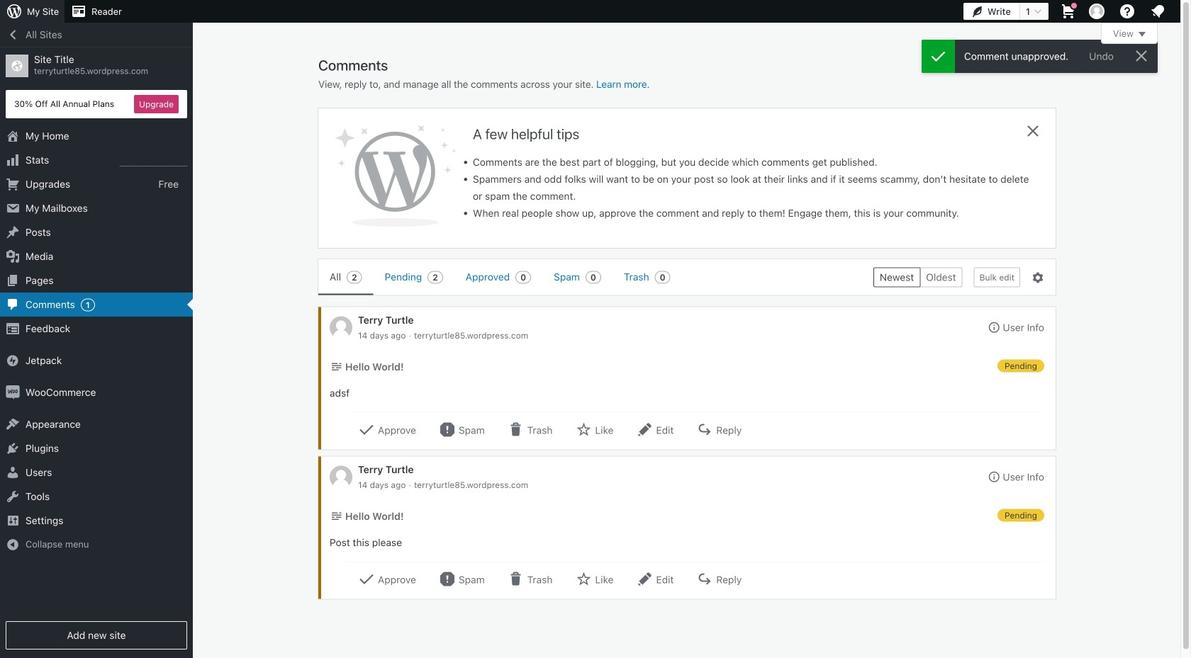 Task type: locate. For each thing, give the bounding box(es) containing it.
img image
[[6, 354, 20, 368], [6, 386, 20, 400]]

option group
[[873, 268, 963, 287]]

dismiss image
[[1133, 48, 1150, 65]]

highest hourly views 0 image
[[120, 157, 187, 167]]

closed image
[[1139, 32, 1146, 37]]

main content
[[318, 23, 1158, 600]]

my profile image
[[1089, 4, 1105, 19]]

menu
[[318, 260, 862, 295]]

dismiss tips image
[[1025, 123, 1042, 140]]

None radio
[[920, 268, 963, 287]]

wordpress logo image
[[335, 126, 456, 227]]

None radio
[[873, 268, 920, 287]]

0 vertical spatial img image
[[6, 354, 20, 368]]

1 vertical spatial terry turtle image
[[330, 466, 352, 489]]

notice status
[[922, 40, 1158, 73]]

settings image
[[1032, 271, 1044, 284]]

my shopping cart image
[[1060, 3, 1077, 20]]

terry turtle image
[[330, 317, 352, 339], [330, 466, 352, 489]]

1 vertical spatial img image
[[6, 386, 20, 400]]

0 vertical spatial terry turtle image
[[330, 317, 352, 339]]



Task type: vqa. For each thing, say whether or not it's contained in the screenshot.
My shopping cart Icon at the right of the page
yes



Task type: describe. For each thing, give the bounding box(es) containing it.
1 terry turtle image from the top
[[330, 317, 352, 339]]

help image
[[1119, 3, 1136, 20]]

2 img image from the top
[[6, 386, 20, 400]]

manage your notifications image
[[1149, 3, 1166, 20]]

2 terry turtle image from the top
[[330, 466, 352, 489]]

1 img image from the top
[[6, 354, 20, 368]]



